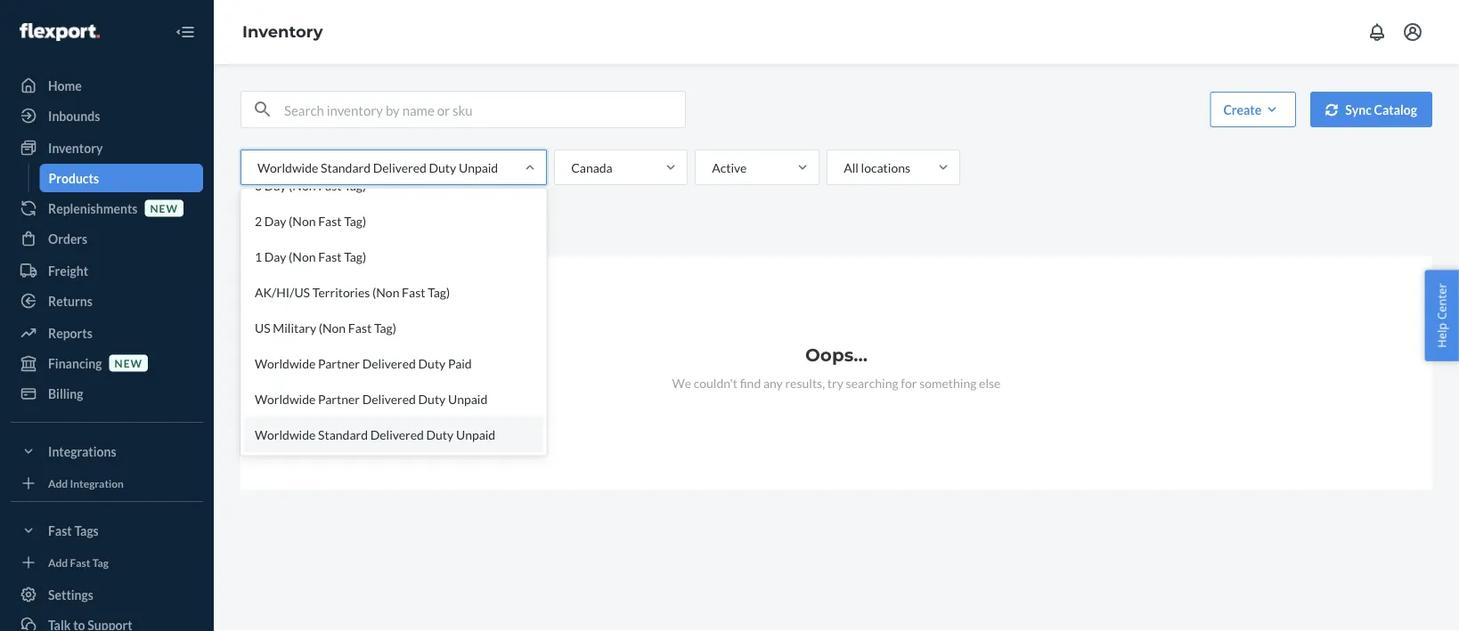 Task type: locate. For each thing, give the bounding box(es) containing it.
create
[[1224, 102, 1262, 117]]

2 day (non fast tag)
[[255, 213, 366, 229]]

(non for us
[[319, 320, 346, 335]]

1 vertical spatial inventory
[[48, 140, 103, 155]]

new down reports 'link'
[[115, 357, 143, 370]]

integrations
[[48, 444, 116, 459]]

duty left paid
[[418, 356, 446, 371]]

Search inventory by name or sku text field
[[284, 92, 685, 127]]

orders link
[[11, 225, 203, 253]]

add fast tag
[[48, 556, 109, 569]]

1 vertical spatial unpaid
[[448, 392, 488, 407]]

partner down us military (non fast tag) at the left of the page
[[318, 356, 360, 371]]

standard up 3 day (non fast tag)
[[321, 160, 371, 175]]

1 day from the top
[[264, 178, 286, 193]]

2 vertical spatial day
[[264, 249, 286, 264]]

worldwide standard delivered duty unpaid down worldwide partner delivered duty unpaid
[[255, 427, 496, 442]]

tag)
[[344, 178, 366, 193], [344, 213, 366, 229], [344, 249, 366, 264], [428, 285, 450, 300], [374, 320, 396, 335]]

3 day (non fast tag)
[[255, 178, 366, 193]]

day right "2"
[[264, 213, 286, 229]]

new for financing
[[115, 357, 143, 370]]

delivered down 'worldwide partner delivered duty paid' at the left bottom of page
[[362, 392, 416, 407]]

0 horizontal spatial inventory
[[48, 140, 103, 155]]

1 day (non fast tag)
[[255, 249, 366, 264]]

products up 1
[[251, 223, 301, 238]]

paid
[[448, 356, 472, 371]]

1 vertical spatial inventory link
[[11, 134, 203, 162]]

1 horizontal spatial products
[[251, 223, 301, 238]]

(non left kits
[[289, 213, 316, 229]]

(non right territories
[[372, 285, 400, 300]]

all
[[844, 160, 859, 175]]

new for replenishments
[[150, 202, 178, 215]]

us
[[255, 320, 271, 335]]

bundles
[[365, 223, 409, 238]]

(non
[[289, 178, 316, 193], [289, 213, 316, 229], [289, 249, 316, 264], [372, 285, 400, 300], [319, 320, 346, 335]]

fast left tag at bottom left
[[70, 556, 90, 569]]

partner down 'worldwide partner delivered duty paid' at the left bottom of page
[[318, 392, 360, 407]]

fast inside dropdown button
[[48, 523, 72, 539]]

inbounds
[[48, 108, 100, 123]]

day right the 3
[[264, 178, 286, 193]]

fast down the bundles
[[402, 285, 425, 300]]

tag) up the bundles
[[344, 178, 366, 193]]

2 add from the top
[[48, 556, 68, 569]]

1 partner from the top
[[318, 356, 360, 371]]

add integration link
[[11, 473, 203, 494]]

0 vertical spatial partner
[[318, 356, 360, 371]]

0 horizontal spatial new
[[115, 357, 143, 370]]

try
[[828, 376, 844, 391]]

replenishments
[[48, 201, 138, 216]]

fast left tags
[[48, 523, 72, 539]]

(non for 3
[[289, 178, 316, 193]]

tag) for 3 day (non fast tag)
[[344, 178, 366, 193]]

0 vertical spatial inventory link
[[242, 22, 323, 42]]

for
[[901, 376, 917, 391]]

add for add integration
[[48, 477, 68, 490]]

duty down search inventory by name or sku 'text box'
[[429, 160, 456, 175]]

tag) right kits
[[344, 213, 366, 229]]

tag) up paid
[[428, 285, 450, 300]]

freight
[[48, 263, 88, 278]]

3 day from the top
[[264, 249, 286, 264]]

worldwide standard delivered duty unpaid
[[257, 160, 498, 175], [255, 427, 496, 442]]

(non down territories
[[319, 320, 346, 335]]

tag) for ak/hi/us territories (non fast tag)
[[428, 285, 450, 300]]

tag) up 'worldwide partner delivered duty paid' at the left bottom of page
[[374, 320, 396, 335]]

freight link
[[11, 257, 203, 285]]

inventory link
[[242, 22, 323, 42], [11, 134, 203, 162]]

fast up 'worldwide partner delivered duty paid' at the left bottom of page
[[348, 320, 372, 335]]

0 vertical spatial inventory
[[242, 22, 323, 42]]

worldwide standard delivered duty unpaid up the bundles
[[257, 160, 498, 175]]

integration
[[70, 477, 124, 490]]

1 vertical spatial day
[[264, 213, 286, 229]]

inventory
[[242, 22, 323, 42], [48, 140, 103, 155]]

territories
[[312, 285, 370, 300]]

1 vertical spatial standard
[[318, 427, 368, 442]]

duty
[[429, 160, 456, 175], [418, 356, 446, 371], [418, 392, 446, 407], [426, 427, 454, 442]]

partner
[[318, 356, 360, 371], [318, 392, 360, 407]]

0 horizontal spatial products
[[49, 171, 99, 186]]

delivered
[[373, 160, 427, 175], [362, 356, 416, 371], [362, 392, 416, 407], [370, 427, 424, 442]]

1 vertical spatial partner
[[318, 392, 360, 407]]

fast up 2 day (non fast tag)
[[318, 178, 342, 193]]

2 partner from the top
[[318, 392, 360, 407]]

0 vertical spatial products
[[49, 171, 99, 186]]

partner for worldwide partner delivered duty unpaid
[[318, 392, 360, 407]]

0 vertical spatial new
[[150, 202, 178, 215]]

fast
[[318, 178, 342, 193], [318, 213, 342, 229], [318, 249, 342, 264], [402, 285, 425, 300], [348, 320, 372, 335], [48, 523, 72, 539], [70, 556, 90, 569]]

new down products link on the left
[[150, 202, 178, 215]]

tag) up 'ak/hi/us territories (non fast tag)'
[[344, 249, 366, 264]]

settings
[[48, 588, 94, 603]]

2 day from the top
[[264, 213, 286, 229]]

1 horizontal spatial new
[[150, 202, 178, 215]]

add for add fast tag
[[48, 556, 68, 569]]

(non down 2 day (non fast tag)
[[289, 249, 316, 264]]

day
[[264, 178, 286, 193], [264, 213, 286, 229], [264, 249, 286, 264]]

day right 1
[[264, 249, 286, 264]]

home
[[48, 78, 82, 93]]

kits
[[322, 223, 344, 238]]

products up replenishments
[[49, 171, 99, 186]]

0 vertical spatial add
[[48, 477, 68, 490]]

any
[[763, 376, 783, 391]]

returns
[[48, 294, 93, 309]]

2
[[255, 213, 262, 229]]

day for 3
[[264, 178, 286, 193]]

fast up the 1 day (non fast tag)
[[318, 213, 342, 229]]

0 vertical spatial day
[[264, 178, 286, 193]]

add fast tag link
[[11, 552, 203, 574]]

orders
[[48, 231, 88, 246]]

financing
[[48, 356, 102, 371]]

3
[[255, 178, 262, 193]]

new
[[150, 202, 178, 215], [115, 357, 143, 370]]

1 vertical spatial new
[[115, 357, 143, 370]]

tag) for us military (non fast tag)
[[374, 320, 396, 335]]

standard down worldwide partner delivered duty unpaid
[[318, 427, 368, 442]]

sync catalog
[[1346, 102, 1418, 117]]

(non for ak/hi/us
[[372, 285, 400, 300]]

products
[[49, 171, 99, 186], [251, 223, 301, 238]]

standard
[[321, 160, 371, 175], [318, 427, 368, 442]]

worldwide
[[257, 160, 318, 175], [255, 356, 316, 371], [255, 392, 316, 407], [255, 427, 316, 442]]

add left integration
[[48, 477, 68, 490]]

0 vertical spatial unpaid
[[459, 160, 498, 175]]

(non up 2 day (non fast tag)
[[289, 178, 316, 193]]

tag
[[92, 556, 109, 569]]

1 add from the top
[[48, 477, 68, 490]]

reports link
[[11, 319, 203, 347]]

reports
[[48, 326, 92, 341]]

fast for ak/hi/us territories (non fast tag)
[[402, 285, 425, 300]]

duty down 'worldwide partner delivered duty paid' at the left bottom of page
[[418, 392, 446, 407]]

unpaid
[[459, 160, 498, 175], [448, 392, 488, 407], [456, 427, 496, 442]]

add up settings
[[48, 556, 68, 569]]

(non for 2
[[289, 213, 316, 229]]

1 horizontal spatial inventory link
[[242, 22, 323, 42]]

add
[[48, 477, 68, 490], [48, 556, 68, 569]]

delivered up the bundles
[[373, 160, 427, 175]]

help
[[1434, 323, 1450, 348]]

fast down kits
[[318, 249, 342, 264]]

fast for 1 day (non fast tag)
[[318, 249, 342, 264]]

help center button
[[1425, 270, 1459, 362]]

0 horizontal spatial inventory link
[[11, 134, 203, 162]]

ak/hi/us
[[255, 285, 310, 300]]

products link
[[40, 164, 203, 192]]

we couldn't find any results, try searching for something else
[[672, 376, 1001, 391]]

locations
[[861, 160, 911, 175]]

day for 2
[[264, 213, 286, 229]]

fast for 2 day (non fast tag)
[[318, 213, 342, 229]]

1 vertical spatial add
[[48, 556, 68, 569]]

(non for 1
[[289, 249, 316, 264]]

us military (non fast tag)
[[255, 320, 396, 335]]



Task type: vqa. For each thing, say whether or not it's contained in the screenshot.
topmost Inventory
yes



Task type: describe. For each thing, give the bounding box(es) containing it.
home link
[[11, 71, 203, 100]]

find
[[740, 376, 761, 391]]

sync
[[1346, 102, 1372, 117]]

duty down paid
[[426, 427, 454, 442]]

else
[[979, 376, 1001, 391]]

day for 1
[[264, 249, 286, 264]]

active
[[712, 160, 747, 175]]

sync catalog button
[[1311, 92, 1433, 127]]

tag) for 1 day (non fast tag)
[[344, 249, 366, 264]]

billing link
[[11, 380, 203, 408]]

fast for 3 day (non fast tag)
[[318, 178, 342, 193]]

2 vertical spatial unpaid
[[456, 427, 496, 442]]

tag) for 2 day (non fast tag)
[[344, 213, 366, 229]]

center
[[1434, 283, 1450, 320]]

integrations button
[[11, 437, 203, 466]]

delivered up worldwide partner delivered duty unpaid
[[362, 356, 416, 371]]

0 vertical spatial standard
[[321, 160, 371, 175]]

fast tags button
[[11, 517, 203, 545]]

oops...
[[805, 344, 868, 366]]

something
[[920, 376, 977, 391]]

fast tags
[[48, 523, 99, 539]]

1
[[255, 249, 262, 264]]

catalog
[[1374, 102, 1418, 117]]

worldwide partner delivered duty unpaid
[[255, 392, 488, 407]]

1 horizontal spatial inventory
[[242, 22, 323, 42]]

military
[[273, 320, 316, 335]]

create button
[[1210, 92, 1297, 127]]

sync alt image
[[1326, 104, 1338, 116]]

we
[[672, 376, 691, 391]]

open account menu image
[[1402, 21, 1424, 43]]

couldn't
[[694, 376, 738, 391]]

delivered down worldwide partner delivered duty unpaid
[[370, 427, 424, 442]]

tags
[[74, 523, 99, 539]]

open notifications image
[[1367, 21, 1388, 43]]

help center
[[1434, 283, 1450, 348]]

1 vertical spatial products
[[251, 223, 301, 238]]

settings link
[[11, 581, 203, 609]]

close navigation image
[[175, 21, 196, 43]]

returns link
[[11, 287, 203, 315]]

all locations
[[844, 160, 911, 175]]

partner for worldwide partner delivered duty paid
[[318, 356, 360, 371]]

inbounds link
[[11, 102, 203, 130]]

fast for us military (non fast tag)
[[348, 320, 372, 335]]

searching
[[846, 376, 899, 391]]

flexport logo image
[[20, 23, 100, 41]]

add integration
[[48, 477, 124, 490]]

0 vertical spatial worldwide standard delivered duty unpaid
[[257, 160, 498, 175]]

worldwide partner delivered duty paid
[[255, 356, 472, 371]]

ak/hi/us territories (non fast tag)
[[255, 285, 450, 300]]

canada
[[571, 160, 613, 175]]

billing
[[48, 386, 83, 401]]

results,
[[785, 376, 825, 391]]

1 vertical spatial worldwide standard delivered duty unpaid
[[255, 427, 496, 442]]



